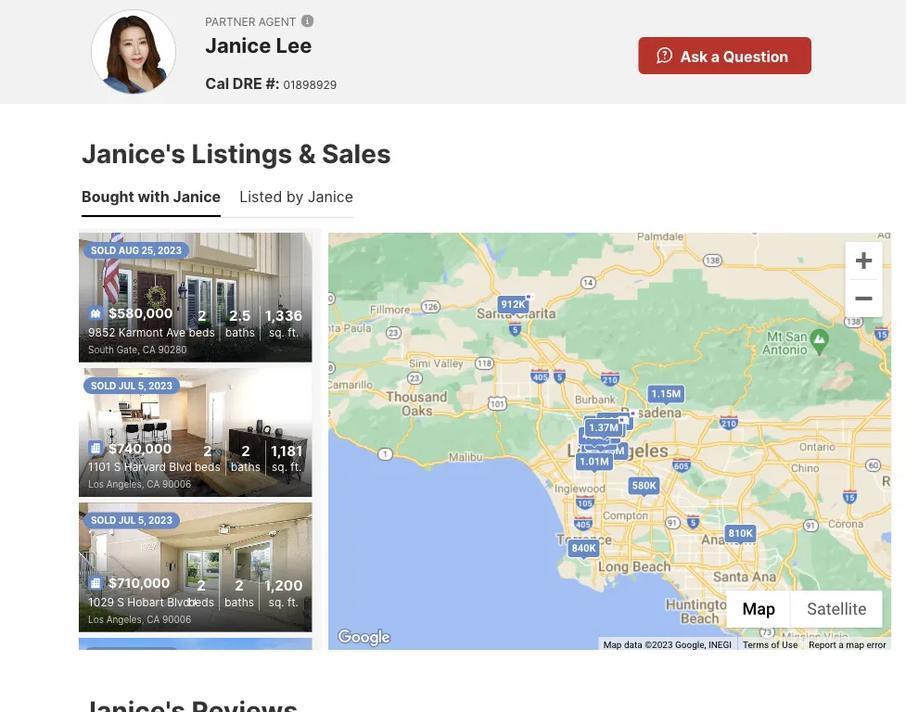 Task type: locate. For each thing, give the bounding box(es) containing it.
1.15m
[[652, 389, 682, 400]]

0 vertical spatial jul
[[119, 380, 136, 392]]

1 vertical spatial sold jul 5, 2023
[[91, 516, 173, 527]]

a
[[712, 47, 720, 65], [839, 639, 845, 651]]

1 vertical spatial a
[[839, 639, 845, 651]]

#:
[[266, 75, 280, 93]]

are
[[151, 43, 173, 61]]

1.09m
[[601, 416, 630, 428]]

customer!
[[451, 21, 521, 39]]

satellite
[[808, 600, 868, 620]]

energetic. passionate. knowledgeable. all about the customer!  i always believe the customers' needs and concerns are my number one priority. my goal is to be available to my customers and to work with their best interest in mind – all the time.
[[82, 21, 821, 83]]

1 vertical spatial sold
[[91, 380, 116, 392]]

janice down partner
[[205, 32, 271, 58]]

to right is
[[423, 43, 437, 61]]

1.01m
[[580, 457, 610, 468]]

the up be
[[424, 21, 447, 39]]

janice down janice's listings & sales
[[173, 188, 221, 206]]

2 photo of 43739 27th st, lancaster, ca 93535 image from the left
[[312, 639, 545, 713]]

sales
[[322, 138, 391, 170]]

in
[[174, 65, 187, 83]]

number
[[202, 43, 256, 61]]

energetic.
[[82, 21, 152, 39]]

0 horizontal spatial to
[[423, 43, 437, 61]]

with
[[737, 43, 767, 61], [138, 188, 170, 206]]

google,
[[676, 639, 707, 651]]

0 vertical spatial sold jul 5, 2023
[[91, 380, 173, 392]]

satellite button
[[792, 591, 883, 629]]

3 sold from the top
[[91, 516, 116, 527]]

a inside "button"
[[712, 47, 720, 65]]

all
[[358, 21, 375, 39]]

2023 for first photo of 1029 s hobart blvd #403, los angeles, ca 90006 from left
[[148, 516, 173, 527]]

a left map
[[839, 639, 845, 651]]

0 vertical spatial with
[[737, 43, 767, 61]]

740k
[[586, 435, 610, 447]]

0 horizontal spatial with
[[138, 188, 170, 206]]

their
[[772, 43, 804, 61]]

1 horizontal spatial map
[[743, 600, 776, 620]]

cal
[[205, 75, 229, 93]]

1 vertical spatial 5,
[[138, 516, 146, 527]]

2 to from the left
[[529, 43, 543, 61]]

to down i
[[529, 43, 543, 61]]

the right believe in the top of the page
[[639, 21, 662, 39]]

1 sold from the top
[[91, 245, 116, 256]]

475k
[[594, 428, 618, 440]]

and left ask
[[650, 43, 676, 61]]

0 vertical spatial a
[[712, 47, 720, 65]]

0 horizontal spatial and
[[650, 43, 676, 61]]

photo of 9852 karmont ave, south gate, ca 90280 image
[[79, 233, 312, 362], [312, 233, 545, 362]]

janice lee
[[205, 32, 312, 58]]

needs
[[748, 21, 791, 39]]

to
[[423, 43, 437, 61], [529, 43, 543, 61], [681, 43, 695, 61]]

to down customers'
[[681, 43, 695, 61]]

0 vertical spatial 2023
[[158, 245, 182, 256]]

sold jul 5, 2023
[[91, 380, 173, 392], [91, 516, 173, 527]]

map left data
[[604, 639, 622, 651]]

data
[[625, 639, 643, 651]]

2 vertical spatial 2023
[[148, 516, 173, 527]]

available
[[463, 43, 525, 61]]

2 photo of 9852 karmont ave, south gate, ca 90280 image from the left
[[312, 233, 545, 362]]

580k
[[633, 480, 657, 492]]

5,
[[138, 380, 146, 392], [138, 516, 146, 527]]

1 horizontal spatial to
[[529, 43, 543, 61]]

terms
[[744, 639, 770, 651]]

1 jul from the top
[[119, 380, 136, 392]]

1 photo of 9852 karmont ave, south gate, ca 90280 image from the left
[[79, 233, 312, 362]]

bought with janice
[[82, 188, 221, 206]]

2023 for second the photo of 9852 karmont ave, south gate, ca 90280 from right
[[158, 245, 182, 256]]

1 vertical spatial jul
[[119, 516, 136, 527]]

sold
[[91, 245, 116, 256], [91, 380, 116, 392], [91, 516, 116, 527]]

my
[[177, 43, 198, 61], [547, 43, 568, 61]]

believe
[[585, 21, 635, 39]]

is
[[408, 43, 419, 61]]

0 vertical spatial map
[[743, 600, 776, 620]]

map button
[[727, 591, 792, 629]]

map
[[847, 639, 865, 651]]

3 to from the left
[[681, 43, 695, 61]]

1 vertical spatial map
[[604, 639, 622, 651]]

janice
[[205, 32, 271, 58], [173, 188, 221, 206], [308, 188, 354, 206]]

my down always
[[547, 43, 568, 61]]

with right bought
[[138, 188, 170, 206]]

photo of 43739 27th st, lancaster, ca 93535 image
[[79, 639, 312, 713], [312, 639, 545, 713]]

the
[[424, 21, 447, 39], [639, 21, 662, 39], [261, 65, 284, 83]]

1 to from the left
[[423, 43, 437, 61]]

janice right by
[[308, 188, 354, 206]]

985k
[[588, 419, 612, 431], [589, 436, 614, 448]]

map inside popup button
[[743, 600, 776, 620]]

partner
[[205, 15, 256, 28]]

2023
[[158, 245, 182, 256], [148, 380, 173, 392], [148, 516, 173, 527]]

terms of use link
[[744, 639, 799, 651]]

map data ©2023 google, inegi
[[604, 639, 732, 651]]

1 vertical spatial with
[[138, 188, 170, 206]]

photo of 1029 s hobart blvd #403, los angeles, ca 90006 image
[[79, 503, 312, 633], [312, 503, 545, 633]]

2 jul from the top
[[119, 516, 136, 527]]

google image
[[334, 627, 395, 651]]

concerns
[[82, 43, 147, 61]]

about
[[379, 21, 419, 39]]

and up the their
[[795, 21, 821, 39]]

listings
[[192, 138, 293, 170]]

2 sold jul 5, 2023 from the top
[[91, 516, 173, 527]]

0 vertical spatial 5,
[[138, 380, 146, 392]]

25,
[[141, 245, 156, 256]]

priority.
[[290, 43, 344, 61]]

agent
[[259, 15, 296, 28]]

map for map data ©2023 google, inegi
[[604, 639, 622, 651]]

1 horizontal spatial my
[[547, 43, 568, 61]]

2 photo of 1029 s hobart blvd #403, los angeles, ca 90006 image from the left
[[312, 503, 545, 633]]

1 vertical spatial and
[[650, 43, 676, 61]]

1.17m
[[593, 424, 622, 435]]

my
[[348, 43, 369, 61]]

photo of 1101 s harvard blvd #407, los angeles, ca 90006 image
[[79, 368, 312, 497], [312, 368, 545, 497]]

1 horizontal spatial and
[[795, 21, 821, 39]]

and
[[795, 21, 821, 39], [650, 43, 676, 61]]

best
[[82, 65, 113, 83]]

0 vertical spatial sold
[[91, 245, 116, 256]]

2 vertical spatial sold
[[91, 516, 116, 527]]

be
[[441, 43, 459, 61]]

menu bar
[[727, 591, 883, 629]]

sold aug 25, 2023
[[91, 245, 182, 256]]

of
[[772, 639, 780, 651]]

0 horizontal spatial a
[[712, 47, 720, 65]]

work
[[699, 43, 733, 61]]

i
[[525, 21, 529, 39]]

jul
[[119, 380, 136, 392], [119, 516, 136, 527]]

0 horizontal spatial my
[[177, 43, 198, 61]]

1 horizontal spatial a
[[839, 639, 845, 651]]

always
[[533, 21, 581, 39]]

a right ask
[[712, 47, 720, 65]]

terms of use
[[744, 639, 799, 651]]

0 vertical spatial and
[[795, 21, 821, 39]]

with down needs
[[737, 43, 767, 61]]

1 my from the left
[[177, 43, 198, 61]]

question
[[724, 47, 789, 65]]

lee
[[276, 32, 312, 58]]

2 horizontal spatial to
[[681, 43, 695, 61]]

1 horizontal spatial with
[[737, 43, 767, 61]]

2.25m
[[596, 446, 625, 458]]

my up in
[[177, 43, 198, 61]]

2 horizontal spatial the
[[639, 21, 662, 39]]

0 horizontal spatial map
[[604, 639, 622, 651]]

map
[[743, 600, 776, 620], [604, 639, 622, 651]]

the down one
[[261, 65, 284, 83]]

map up the terms
[[743, 600, 776, 620]]



Task type: describe. For each thing, give the bounding box(es) containing it.
440k
[[583, 430, 607, 442]]

ask a question
[[681, 47, 789, 65]]

janice's
[[82, 138, 186, 170]]

a for ask
[[712, 47, 720, 65]]

interest
[[117, 65, 170, 83]]

2 sold from the top
[[91, 380, 116, 392]]

810k
[[729, 528, 753, 540]]

use
[[783, 639, 799, 651]]

janice for listed by janice
[[308, 188, 354, 206]]

janice lee link
[[205, 32, 312, 58]]

01898929
[[284, 78, 337, 92]]

knowledgeable.
[[241, 21, 353, 39]]

error
[[868, 639, 887, 651]]

goal
[[374, 43, 403, 61]]

710k
[[585, 435, 609, 447]]

report a map error link
[[810, 639, 887, 651]]

partner agent
[[205, 15, 296, 28]]

1 photo of 43739 27th st, lancaster, ca 93535 image from the left
[[79, 639, 312, 713]]

355k
[[593, 429, 618, 441]]

by
[[287, 188, 304, 206]]

1 horizontal spatial the
[[424, 21, 447, 39]]

janice's listings & sales
[[82, 138, 391, 170]]

a for report
[[839, 639, 845, 651]]

1 photo of 1029 s hobart blvd #403, los angeles, ca 90006 image from the left
[[79, 503, 312, 633]]

893k
[[582, 433, 606, 444]]

©2023
[[645, 639, 673, 651]]

mind
[[191, 65, 225, 83]]

janice for bought with janice
[[173, 188, 221, 206]]

inegi
[[709, 639, 732, 651]]

one
[[260, 43, 286, 61]]

912k
[[502, 299, 526, 311]]

janice lee, partner agent image
[[91, 9, 176, 95]]

&
[[299, 138, 316, 170]]

1 5, from the top
[[138, 380, 146, 392]]

report a map error
[[810, 639, 887, 651]]

aug
[[119, 245, 139, 256]]

0 vertical spatial 985k
[[588, 419, 612, 431]]

855k
[[586, 446, 610, 458]]

1 sold jul 5, 2023 from the top
[[91, 380, 173, 392]]

menu bar containing map
[[727, 591, 883, 629]]

2 my from the left
[[547, 43, 568, 61]]

customers
[[572, 43, 646, 61]]

map for map
[[743, 600, 776, 620]]

–
[[229, 65, 237, 83]]

listed
[[240, 188, 282, 206]]

report
[[810, 639, 837, 651]]

all
[[241, 65, 256, 83]]

with inside energetic. passionate. knowledgeable. all about the customer!  i always believe the customers' needs and concerns are my number one priority. my goal is to be available to my customers and to work with their best interest in mind – all the time.
[[737, 43, 767, 61]]

990k
[[583, 433, 607, 445]]

ask
[[681, 47, 709, 65]]

dre
[[233, 75, 262, 93]]

listed by janice
[[240, 188, 354, 206]]

passionate.
[[156, 21, 237, 39]]

bought
[[82, 188, 134, 206]]

840k
[[572, 543, 597, 555]]

2 5, from the top
[[138, 516, 146, 527]]

1 photo of 1101 s harvard blvd #407, los angeles, ca 90006 image from the left
[[79, 368, 312, 497]]

cal dre #: 01898929
[[205, 75, 337, 93]]

time.
[[288, 65, 322, 83]]

1 vertical spatial 2023
[[148, 380, 173, 392]]

1 vertical spatial 985k
[[589, 436, 614, 448]]

685k
[[590, 430, 614, 442]]

map region
[[183, 111, 896, 713]]

1.37m
[[590, 422, 619, 434]]

2 photo of 1101 s harvard blvd #407, los angeles, ca 90006 image from the left
[[312, 368, 545, 497]]

customers'
[[667, 21, 744, 39]]

0 horizontal spatial the
[[261, 65, 284, 83]]

ask a question button
[[639, 37, 812, 74]]



Task type: vqa. For each thing, say whether or not it's contained in the screenshot.
the left an
no



